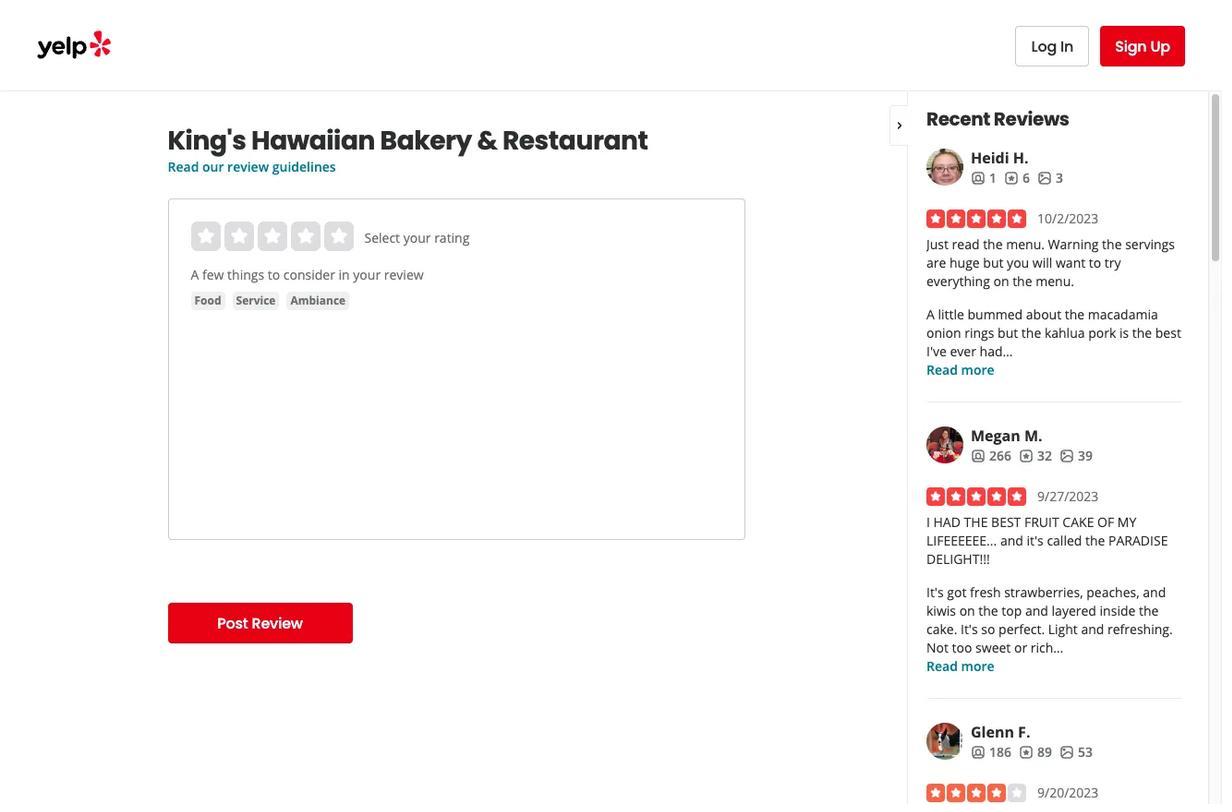Task type: locate. For each thing, give the bounding box(es) containing it.
5 star rating image
[[927, 210, 1027, 228], [927, 488, 1027, 506]]

3 friends element from the top
[[971, 744, 1012, 762]]

2 vertical spatial 16 friends v2 image
[[971, 746, 986, 760]]

3
[[1056, 169, 1064, 187]]

read more for megan m.
[[927, 658, 995, 676]]

1 vertical spatial 16 friends v2 image
[[971, 449, 986, 464]]

39
[[1078, 447, 1093, 465]]

2 read more button from the top
[[927, 658, 995, 676]]

1 16 friends v2 image from the top
[[971, 171, 986, 186]]

and down best
[[1001, 532, 1024, 550]]

on down you
[[994, 273, 1010, 290]]

0 vertical spatial on
[[994, 273, 1010, 290]]

9/27/2023
[[1038, 488, 1099, 505]]

16 photos v2 image left 3
[[1038, 171, 1053, 186]]

0 horizontal spatial your
[[353, 266, 381, 284]]

read more button for heidi h.
[[927, 361, 995, 380]]

huge
[[950, 254, 980, 272]]

16 photos v2 image left 39
[[1060, 449, 1075, 464]]

read more button down ever
[[927, 361, 995, 380]]

photo of glenn f. image
[[927, 724, 964, 761]]

ever
[[950, 343, 977, 360]]

1 read more from the top
[[927, 361, 995, 379]]

2 vertical spatial photos element
[[1060, 744, 1093, 762]]

friends element down heidi
[[971, 169, 997, 188]]

photos element right 32
[[1060, 447, 1093, 466]]

to
[[1089, 254, 1102, 272], [268, 266, 280, 284]]

friends element containing 1
[[971, 169, 997, 188]]

0 vertical spatial a
[[191, 266, 199, 284]]

refreshing.
[[1108, 621, 1173, 639]]

16 friends v2 image
[[971, 171, 986, 186], [971, 449, 986, 464], [971, 746, 986, 760]]

reviews element down "f."
[[1019, 744, 1053, 762]]

the up so
[[979, 603, 999, 620]]

i
[[927, 514, 930, 531]]

the up try
[[1103, 236, 1122, 253]]

photos element containing 39
[[1060, 447, 1093, 466]]

16 photos v2 image for heidi h.
[[1038, 171, 1053, 186]]

more down ever
[[962, 361, 995, 379]]

1 friends element from the top
[[971, 169, 997, 188]]

photos element containing 53
[[1060, 744, 1093, 762]]

1 horizontal spatial on
[[994, 273, 1010, 290]]

restaurant
[[503, 123, 648, 159]]

and inside 'i had the best fruit cake of my lifeeeeee... and it's called the paradise delight!!!'
[[1001, 532, 1024, 550]]

top
[[1002, 603, 1022, 620]]

a for a few things to consider in your review
[[191, 266, 199, 284]]

called
[[1047, 532, 1083, 550]]

it's left so
[[961, 621, 978, 639]]

review inside king's hawaiian bakery & restaurant read our review guidelines
[[227, 158, 269, 176]]

1 vertical spatial it's
[[961, 621, 978, 639]]

more
[[962, 361, 995, 379], [962, 658, 995, 676]]

1 vertical spatial your
[[353, 266, 381, 284]]

a
[[191, 266, 199, 284], [927, 306, 935, 323]]

89
[[1038, 744, 1053, 761]]

the up kahlua
[[1065, 306, 1085, 323]]

m.
[[1025, 426, 1043, 446]]

your right in
[[353, 266, 381, 284]]

heidi h.
[[971, 148, 1029, 168]]

menu.
[[1007, 236, 1045, 253], [1036, 273, 1075, 290]]

10/2/2023
[[1038, 210, 1099, 227]]

reviews element down h.
[[1005, 169, 1030, 188]]

a left few
[[191, 266, 199, 284]]

16 photos v2 image
[[1038, 171, 1053, 186], [1060, 449, 1075, 464], [1060, 746, 1075, 760]]

your
[[404, 229, 431, 247], [353, 266, 381, 284]]

1 vertical spatial reviews element
[[1019, 447, 1053, 466]]

2 vertical spatial reviews element
[[1019, 744, 1053, 762]]

0 vertical spatial reviews element
[[1005, 169, 1030, 188]]

read
[[952, 236, 980, 253]]

light
[[1049, 621, 1078, 639]]

16 review v2 image
[[1005, 171, 1019, 186], [1019, 449, 1034, 464]]

2 vertical spatial read
[[927, 658, 958, 676]]

to left try
[[1089, 254, 1102, 272]]

you
[[1007, 254, 1030, 272]]

1 vertical spatial 5 star rating image
[[927, 488, 1027, 506]]

2 5 star rating image from the top
[[927, 488, 1027, 506]]

but inside just read the menu. warning the servings are huge but you will want to try everything on the menu.
[[984, 254, 1004, 272]]

hawaiian
[[251, 123, 375, 159]]

cake
[[1063, 514, 1095, 531]]

1 vertical spatial photos element
[[1060, 447, 1093, 466]]

reviews element
[[1005, 169, 1030, 188], [1019, 447, 1053, 466], [1019, 744, 1053, 762]]

5 star rating image up the
[[927, 488, 1027, 506]]

2 friends element from the top
[[971, 447, 1012, 466]]

and down strawberries,
[[1026, 603, 1049, 620]]

1 vertical spatial review
[[384, 266, 424, 284]]

friends element for glenn f.
[[971, 744, 1012, 762]]

read more down too
[[927, 658, 995, 676]]

strawberries,
[[1005, 584, 1084, 602]]

2 more from the top
[[962, 658, 995, 676]]

1 vertical spatial 16 photos v2 image
[[1060, 449, 1075, 464]]

1 vertical spatial read more button
[[927, 658, 995, 676]]

to right things
[[268, 266, 280, 284]]

5 star rating image for megan m.
[[927, 488, 1027, 506]]

2 vertical spatial 16 photos v2 image
[[1060, 746, 1075, 760]]

9/20/2023
[[1038, 785, 1099, 802]]

sign up
[[1116, 36, 1171, 57]]

2 16 friends v2 image from the top
[[971, 449, 986, 464]]

review right our
[[227, 158, 269, 176]]

but up had…
[[998, 324, 1019, 342]]

just
[[927, 236, 949, 253]]

megan m.
[[971, 426, 1043, 446]]

friends element containing 186
[[971, 744, 1012, 762]]

0 horizontal spatial review
[[227, 158, 269, 176]]

the down the of
[[1086, 532, 1106, 550]]

review down 'select your rating'
[[384, 266, 424, 284]]

megan
[[971, 426, 1021, 446]]

1 horizontal spatial a
[[927, 306, 935, 323]]

3 16 friends v2 image from the top
[[971, 746, 986, 760]]

0 vertical spatial 16 photos v2 image
[[1038, 171, 1053, 186]]

it's up kiwis at right
[[927, 584, 944, 602]]

16 friends v2 image for heidi h.
[[971, 171, 986, 186]]

16 review v2 image for h.
[[1005, 171, 1019, 186]]

photos element
[[1038, 169, 1064, 188], [1060, 447, 1093, 466], [1060, 744, 1093, 762]]

1 vertical spatial friends element
[[971, 447, 1012, 466]]

the
[[983, 236, 1003, 253], [1103, 236, 1122, 253], [1013, 273, 1033, 290], [1065, 306, 1085, 323], [1022, 324, 1042, 342], [1133, 324, 1153, 342], [1086, 532, 1106, 550], [979, 603, 999, 620], [1139, 603, 1159, 620]]

glenn
[[971, 723, 1015, 743]]

photos element right 6
[[1038, 169, 1064, 188]]

menu. up you
[[1007, 236, 1045, 253]]

read down "i've"
[[927, 361, 958, 379]]

the inside 'i had the best fruit cake of my lifeeeeee... and it's called the paradise delight!!!'
[[1086, 532, 1106, 550]]

0 vertical spatial friends element
[[971, 169, 997, 188]]

layered
[[1052, 603, 1097, 620]]

rating element
[[191, 222, 353, 251]]

friends element down megan
[[971, 447, 1012, 466]]

32
[[1038, 447, 1053, 465]]

paradise
[[1109, 532, 1168, 550]]

friends element
[[971, 169, 997, 188], [971, 447, 1012, 466], [971, 744, 1012, 762]]

1 vertical spatial but
[[998, 324, 1019, 342]]

photos element containing 3
[[1038, 169, 1064, 188]]

read more button
[[927, 361, 995, 380], [927, 658, 995, 676]]

ambiance
[[291, 293, 346, 309]]

16 friends v2 image left 186
[[971, 746, 986, 760]]

0 vertical spatial read more button
[[927, 361, 995, 380]]

0 horizontal spatial it's
[[927, 584, 944, 602]]

select
[[365, 229, 400, 247]]

but left you
[[984, 254, 1004, 272]]

on inside it's got fresh strawberries, peaches, and kiwis on the top and layered inside the cake. it's so perfect. light and refreshing. not too sweet or rich…
[[960, 603, 976, 620]]

1 horizontal spatial review
[[384, 266, 424, 284]]

1 vertical spatial read more
[[927, 658, 995, 676]]

few
[[202, 266, 224, 284]]

a little bummed about the macadamia onion rings but the kahlua pork is the best i've ever had…
[[927, 306, 1182, 360]]

None radio
[[224, 222, 254, 251]]

0 vertical spatial 5 star rating image
[[927, 210, 1027, 228]]

read left our
[[168, 158, 199, 176]]

rich…
[[1031, 639, 1064, 657]]

bummed
[[968, 306, 1023, 323]]

onion
[[927, 324, 962, 342]]

king's
[[168, 123, 246, 159]]

read for megan m.
[[927, 658, 958, 676]]

1 horizontal spatial to
[[1089, 254, 1102, 272]]

1 horizontal spatial it's
[[961, 621, 978, 639]]

a for a little bummed about the macadamia onion rings but the kahlua pork is the best i've ever had…
[[927, 306, 935, 323]]

1 vertical spatial more
[[962, 658, 995, 676]]

1 horizontal spatial your
[[404, 229, 431, 247]]

0 vertical spatial it's
[[927, 584, 944, 602]]

but inside a little bummed about the macadamia onion rings but the kahlua pork is the best i've ever had…
[[998, 324, 1019, 342]]

cake.
[[927, 621, 958, 639]]

16 photos v2 image left 53
[[1060, 746, 1075, 760]]

review
[[227, 158, 269, 176], [384, 266, 424, 284]]

photos element right 89 at the bottom of page
[[1060, 744, 1093, 762]]

on inside just read the menu. warning the servings are huge but you will want to try everything on the menu.
[[994, 273, 1010, 290]]

close sidebar icon image
[[893, 118, 907, 133], [893, 118, 907, 133]]

4 star rating image
[[927, 785, 1027, 803]]

little
[[938, 306, 965, 323]]

1 5 star rating image from the top
[[927, 210, 1027, 228]]

1 vertical spatial on
[[960, 603, 976, 620]]

0 horizontal spatial a
[[191, 266, 199, 284]]

friends element containing 266
[[971, 447, 1012, 466]]

0 vertical spatial 16 friends v2 image
[[971, 171, 986, 186]]

a inside a little bummed about the macadamia onion rings but the kahlua pork is the best i've ever had…
[[927, 306, 935, 323]]

1 more from the top
[[962, 361, 995, 379]]

1 vertical spatial a
[[927, 306, 935, 323]]

16 friends v2 image for megan m.
[[971, 449, 986, 464]]

16 review v2 image left 32
[[1019, 449, 1034, 464]]

reviews element containing 32
[[1019, 447, 1053, 466]]

6
[[1023, 169, 1030, 187]]

the down about
[[1022, 324, 1042, 342]]

photo of heidi h. image
[[927, 149, 964, 186]]

things
[[227, 266, 264, 284]]

your left rating
[[404, 229, 431, 247]]

2 vertical spatial friends element
[[971, 744, 1012, 762]]

on down got
[[960, 603, 976, 620]]

sign
[[1116, 36, 1147, 57]]

rings
[[965, 324, 995, 342]]

1 read more button from the top
[[927, 361, 995, 380]]

our
[[202, 158, 224, 176]]

16 review v2 image
[[1019, 746, 1034, 760]]

0 vertical spatial review
[[227, 158, 269, 176]]

got
[[947, 584, 967, 602]]

16 friends v2 image left 266
[[971, 449, 986, 464]]

a left little
[[927, 306, 935, 323]]

0 vertical spatial read more
[[927, 361, 995, 379]]

16 review v2 image left 6
[[1005, 171, 1019, 186]]

16 friends v2 image left 1
[[971, 171, 986, 186]]

recent
[[927, 106, 991, 132]]

review for few
[[384, 266, 424, 284]]

more down sweet at the right bottom of page
[[962, 658, 995, 676]]

read more
[[927, 361, 995, 379], [927, 658, 995, 676]]

reviews element containing 6
[[1005, 169, 1030, 188]]

0 vertical spatial photos element
[[1038, 169, 1064, 188]]

more for megan m.
[[962, 658, 995, 676]]

read more for heidi h.
[[927, 361, 995, 379]]

menu. down will
[[1036, 273, 1075, 290]]

and
[[1001, 532, 1024, 550], [1143, 584, 1166, 602], [1026, 603, 1049, 620], [1082, 621, 1105, 639]]

log
[[1032, 36, 1057, 57]]

2 read more from the top
[[927, 658, 995, 676]]

5 star rating image up the read
[[927, 210, 1027, 228]]

log in
[[1032, 36, 1074, 57]]

read more down ever
[[927, 361, 995, 379]]

0 horizontal spatial on
[[960, 603, 976, 620]]

i had the best fruit cake of my lifeeeeee... and it's called the paradise delight!!!
[[927, 514, 1168, 568]]

recent reviews
[[927, 106, 1070, 132]]

reviews element containing 89
[[1019, 744, 1053, 762]]

1 vertical spatial 16 review v2 image
[[1019, 449, 1034, 464]]

read more button down too
[[927, 658, 995, 676]]

read down not
[[927, 658, 958, 676]]

0 vertical spatial your
[[404, 229, 431, 247]]

0 vertical spatial but
[[984, 254, 1004, 272]]

reviews element down the m.
[[1019, 447, 1053, 466]]

0 vertical spatial more
[[962, 361, 995, 379]]

0 vertical spatial read
[[168, 158, 199, 176]]

0 vertical spatial 16 review v2 image
[[1005, 171, 1019, 186]]

friends element down the glenn
[[971, 744, 1012, 762]]

None radio
[[191, 222, 220, 251], [257, 222, 287, 251], [291, 222, 320, 251], [324, 222, 353, 251], [191, 222, 220, 251], [257, 222, 287, 251], [291, 222, 320, 251], [324, 222, 353, 251]]

1 vertical spatial read
[[927, 361, 958, 379]]



Task type: vqa. For each thing, say whether or not it's contained in the screenshot.
the Read our review guidelines link
yes



Task type: describe. For each thing, give the bounding box(es) containing it.
delight!!!
[[927, 551, 990, 568]]

reviews element for h.
[[1005, 169, 1030, 188]]

16 friends v2 image for glenn f.
[[971, 746, 986, 760]]

it's got fresh strawberries, peaches, and kiwis on the top and layered inside the cake. it's so perfect. light and refreshing. not too sweet or rich…
[[927, 584, 1173, 657]]

consider
[[284, 266, 335, 284]]

guidelines
[[272, 158, 336, 176]]

not
[[927, 639, 949, 657]]

1
[[990, 169, 997, 187]]

photos element for heidi h.
[[1038, 169, 1064, 188]]

266
[[990, 447, 1012, 465]]

warning
[[1049, 236, 1099, 253]]

read inside king's hawaiian bakery & restaurant read our review guidelines
[[168, 158, 199, 176]]

will
[[1033, 254, 1053, 272]]

service
[[236, 293, 276, 309]]

peaches,
[[1087, 584, 1140, 602]]

best
[[992, 514, 1021, 531]]

had…
[[980, 343, 1013, 360]]

the
[[964, 514, 988, 531]]

reviews element for f.
[[1019, 744, 1053, 762]]

just read the menu. warning the servings are huge but you will want to try everything on the menu.
[[927, 236, 1175, 290]]

fresh
[[970, 584, 1001, 602]]

my
[[1118, 514, 1137, 531]]

photos element for glenn f.
[[1060, 744, 1093, 762]]

food
[[195, 293, 221, 309]]

post review button
[[168, 603, 353, 644]]

review
[[252, 613, 303, 634]]

the right 'is'
[[1133, 324, 1153, 342]]

more for heidi h.
[[962, 361, 995, 379]]

too
[[952, 639, 973, 657]]

macadamia
[[1088, 306, 1159, 323]]

log in button
[[1016, 26, 1090, 67]]

a few things to consider in your review
[[191, 266, 424, 284]]

or
[[1015, 639, 1028, 657]]

perfect.
[[999, 621, 1045, 639]]

photos element for megan m.
[[1060, 447, 1093, 466]]

&
[[477, 123, 498, 159]]

read our review guidelines link
[[168, 158, 336, 176]]

heidi
[[971, 148, 1010, 168]]

about
[[1026, 306, 1062, 323]]

in
[[339, 266, 350, 284]]

read more button for megan m.
[[927, 658, 995, 676]]

so
[[982, 621, 996, 639]]

the right the read
[[983, 236, 1003, 253]]

post
[[217, 613, 248, 634]]

glenn f.
[[971, 723, 1031, 743]]

and down layered
[[1082, 621, 1105, 639]]

reviews
[[994, 106, 1070, 132]]

sign up button
[[1101, 26, 1186, 67]]

i've
[[927, 343, 947, 360]]

friends element for heidi h.
[[971, 169, 997, 188]]

inside
[[1100, 603, 1136, 620]]

up
[[1151, 36, 1171, 57]]

reviews element for m.
[[1019, 447, 1053, 466]]

0 horizontal spatial to
[[268, 266, 280, 284]]

review for hawaiian
[[227, 158, 269, 176]]

had
[[934, 514, 961, 531]]

and up refreshing.
[[1143, 584, 1166, 602]]

53
[[1078, 744, 1093, 761]]

the up refreshing.
[[1139, 603, 1159, 620]]

kiwis
[[927, 603, 956, 620]]

to inside just read the menu. warning the servings are huge but you will want to try everything on the menu.
[[1089, 254, 1102, 272]]

try
[[1105, 254, 1121, 272]]

fruit
[[1025, 514, 1060, 531]]

rating
[[434, 229, 470, 247]]

186
[[990, 744, 1012, 761]]

16 review v2 image for m.
[[1019, 449, 1034, 464]]

it's
[[1027, 532, 1044, 550]]

of
[[1098, 514, 1115, 531]]

kahlua
[[1045, 324, 1085, 342]]

sweet
[[976, 639, 1011, 657]]

in
[[1061, 36, 1074, 57]]

h.
[[1014, 148, 1029, 168]]

f.
[[1018, 723, 1031, 743]]

the down you
[[1013, 273, 1033, 290]]

select your rating
[[365, 229, 470, 247]]

0 vertical spatial menu.
[[1007, 236, 1045, 253]]

16 photos v2 image for glenn f.
[[1060, 746, 1075, 760]]

is
[[1120, 324, 1129, 342]]

bakery
[[380, 123, 472, 159]]

want
[[1056, 254, 1086, 272]]

are
[[927, 254, 947, 272]]

read for heidi h.
[[927, 361, 958, 379]]

pork
[[1089, 324, 1117, 342]]

best
[[1156, 324, 1182, 342]]

lifeeeeee...
[[927, 532, 997, 550]]

everything
[[927, 273, 991, 290]]

friends element for megan m.
[[971, 447, 1012, 466]]

1 vertical spatial menu.
[[1036, 273, 1075, 290]]

16 photos v2 image for megan m.
[[1060, 449, 1075, 464]]

photo of megan m. image
[[927, 427, 964, 464]]

5 star rating image for heidi h.
[[927, 210, 1027, 228]]

post review
[[217, 613, 303, 634]]



